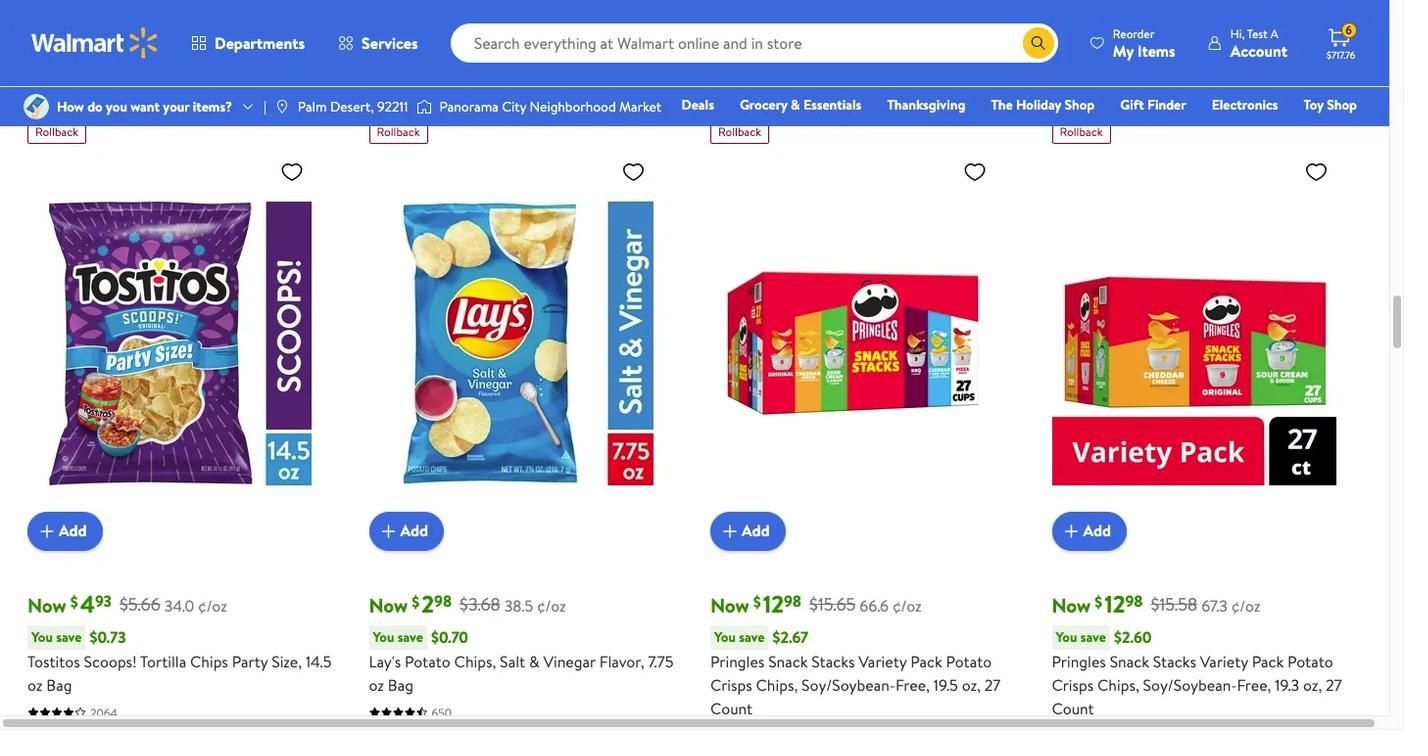 Task type: describe. For each thing, give the bounding box(es) containing it.
now $ 4 93 $5.66 34.0 ¢/oz
[[27, 587, 227, 621]]

12 for $15.58
[[1104, 587, 1125, 621]]

manufacturer offer for rightmost walmart plus icon
[[1086, 13, 1184, 30]]

walmart+ link
[[1290, 121, 1366, 143]]

your
[[163, 97, 189, 117]]

1 horizontal spatial walmart plus image
[[763, 43, 783, 62]]

test
[[1247, 25, 1268, 42]]

add button for $15.65
[[710, 512, 785, 551]]

pickup up 92211
[[369, 40, 403, 56]]

$15.58
[[1151, 593, 1198, 618]]

palm desert, 92211
[[298, 97, 408, 117]]

you save $2.60 pringles snack stacks variety pack potato crisps chips, soy/soybean-free,  19.3 oz,  27 count
[[1052, 627, 1342, 720]]

departments
[[215, 32, 305, 54]]

do
[[87, 97, 103, 117]]

reorder my items
[[1113, 25, 1175, 61]]

size,
[[272, 651, 302, 673]]

deals
[[681, 95, 714, 115]]

flavor,
[[599, 651, 644, 673]]

registry
[[1131, 122, 1181, 142]]

items
[[1137, 40, 1175, 61]]

oz inside you save $0.73 tostitos scoops! tortilla chips party size, 14.5 oz bag
[[27, 675, 43, 696]]

finder
[[1147, 95, 1186, 115]]

add for $15.65
[[742, 521, 770, 542]]

snack for $15.58
[[1110, 651, 1149, 673]]

add for $15.58
[[1083, 521, 1111, 542]]

services button
[[321, 20, 435, 67]]

$2.60
[[1114, 627, 1152, 649]]

7.75
[[648, 651, 674, 673]]

$0.70
[[431, 627, 468, 649]]

chips, for $15.65
[[756, 675, 798, 696]]

1 shipping, from the left
[[27, 73, 74, 90]]

tostitos
[[27, 651, 80, 673]]

electronics link
[[1203, 94, 1287, 116]]

vinegar
[[543, 651, 596, 673]]

how
[[57, 97, 84, 117]]

save with for the leftmost walmart plus icon
[[27, 13, 76, 30]]

34.0
[[164, 595, 194, 617]]

pickup up how
[[27, 40, 61, 56]]

reorder
[[1113, 25, 1154, 42]]

registry link
[[1123, 121, 1190, 143]]

now $ 12 98 $15.65 66.6 ¢/oz
[[710, 587, 922, 621]]

panorama
[[440, 97, 499, 117]]

 image for how
[[24, 94, 49, 120]]

variety for $15.65
[[859, 651, 907, 673]]

$0.73
[[90, 627, 126, 649]]

the holiday shop
[[991, 95, 1095, 115]]

departments button
[[174, 20, 321, 67]]

toy shop link
[[1295, 94, 1366, 116]]

tostitos scoops! tortilla chips party size, 14.5 oz bag image
[[27, 151, 312, 536]]

home
[[999, 122, 1035, 142]]

gift
[[1120, 95, 1144, 115]]

crisps for $15.58
[[1052, 675, 1094, 696]]

pickup up the holiday shop at top
[[1052, 70, 1086, 87]]

count for $15.58
[[1052, 698, 1094, 720]]

bag inside you save $0.70 lay's potato chips, salt & vinegar flavor, 7.75 oz bag
[[388, 675, 413, 696]]

0 vertical spatial &
[[791, 95, 800, 115]]

delivery up the fashion link
[[1052, 87, 1094, 103]]

essentials
[[803, 95, 862, 115]]

the
[[991, 95, 1013, 115]]

add to cart image for $3.68
[[377, 520, 400, 543]]

add button for $5.66
[[27, 512, 102, 551]]

1 shop from the left
[[1065, 95, 1095, 115]]

want
[[131, 97, 160, 117]]

38.5
[[504, 595, 533, 617]]

add for $5.66
[[59, 521, 87, 542]]

rollback for $15.58
[[1060, 123, 1103, 140]]

2 pickup today delivery today shipping, arrives tomorrow from the left
[[369, 40, 506, 90]]

one debit
[[1207, 122, 1273, 142]]

you
[[106, 97, 127, 117]]

4
[[80, 587, 95, 621]]

soy/soybean- for $15.65
[[802, 675, 895, 696]]

¢/oz for $5.66
[[198, 595, 227, 617]]

oz inside you save $0.70 lay's potato chips, salt & vinegar flavor, 7.75 oz bag
[[369, 675, 384, 696]]

hi,
[[1230, 25, 1245, 42]]

grocery
[[740, 95, 787, 115]]

oz, for $15.58
[[1303, 675, 1322, 696]]

items?
[[193, 97, 232, 117]]

pringles snack stacks variety pack potato crisps chips, soy/soybean-free,  19.3 oz,  27 count image
[[1052, 151, 1336, 536]]

salt
[[500, 651, 525, 673]]

rollback for $15.65
[[718, 123, 761, 140]]

home link
[[990, 121, 1044, 143]]

lay's
[[369, 651, 401, 673]]

stacks for $15.65
[[812, 651, 855, 673]]

one
[[1207, 122, 1236, 142]]

93
[[95, 591, 112, 612]]

search icon image
[[1031, 35, 1046, 51]]

add for $3.68
[[400, 521, 428, 542]]

stacks for $15.58
[[1153, 651, 1196, 673]]

deals link
[[673, 94, 723, 116]]

¢/oz for $15.58
[[1231, 595, 1260, 617]]

27 for $15.65
[[984, 675, 1001, 696]]

save for $2.67
[[739, 628, 765, 647]]

scoops!
[[84, 651, 137, 673]]

oz, for $15.65
[[962, 675, 981, 696]]

palm
[[298, 97, 327, 117]]

¢/oz for $15.65
[[892, 595, 922, 617]]

fashion
[[1060, 122, 1106, 142]]

rollback for $5.66
[[35, 123, 78, 140]]

98 for $15.65
[[784, 591, 801, 612]]

neighborhood
[[530, 97, 616, 117]]

92211
[[377, 97, 408, 117]]

$5.66
[[120, 593, 160, 618]]

fashion link
[[1052, 121, 1115, 143]]

$3.68
[[460, 593, 500, 618]]

the holiday shop link
[[982, 94, 1103, 116]]

crisps for $15.65
[[710, 675, 752, 696]]

pringles for $15.65
[[710, 651, 765, 673]]

delivery down services
[[369, 56, 411, 73]]

2 pickup today delivery today from the left
[[1052, 70, 1126, 103]]

2 tomorrow from the left
[[455, 73, 506, 90]]

offer for the middle walmart plus icon
[[817, 13, 843, 30]]

soy/soybean- for $15.58
[[1143, 675, 1237, 696]]

panorama city neighborhood market
[[440, 97, 661, 117]]

$ for $3.68
[[412, 592, 420, 613]]

add button for $3.68
[[369, 512, 444, 551]]

save for $2.60
[[1080, 628, 1106, 647]]

electronics
[[1212, 95, 1278, 115]]

gift finder
[[1120, 95, 1186, 115]]

my
[[1113, 40, 1134, 61]]

14.5
[[306, 651, 332, 673]]

19.5
[[933, 675, 958, 696]]

thanksgiving link
[[878, 94, 974, 116]]

now $ 2 98 $3.68 38.5 ¢/oz
[[369, 587, 566, 621]]

bag inside you save $0.73 tostitos scoops! tortilla chips party size, 14.5 oz bag
[[46, 675, 72, 696]]



Task type: vqa. For each thing, say whether or not it's contained in the screenshot.
fsc-
no



Task type: locate. For each thing, give the bounding box(es) containing it.
2 crisps from the left
[[1052, 675, 1094, 696]]

snack down $2.60
[[1110, 651, 1149, 673]]

offer
[[817, 13, 843, 30], [1158, 13, 1184, 30]]

$ left $15.58 at right
[[1095, 592, 1102, 613]]

with for the middle walmart plus icon
[[737, 44, 759, 60]]

1 rollback from the left
[[35, 123, 78, 140]]

pringles right 7.75
[[710, 651, 765, 673]]

with for rightmost walmart plus icon
[[1078, 44, 1101, 60]]

1 oz from the left
[[27, 675, 43, 696]]

2 shop from the left
[[1327, 95, 1357, 115]]

0 horizontal spatial tomorrow
[[113, 73, 164, 90]]

add up the now $ 12 98 $15.58 67.3 ¢/oz
[[1083, 521, 1111, 542]]

how do you want your items?
[[57, 97, 232, 117]]

save with up grocery
[[710, 44, 759, 60]]

1 pickup today delivery today shipping, arrives tomorrow from the left
[[27, 40, 164, 90]]

pack for $15.58
[[1252, 651, 1284, 673]]

1 27 from the left
[[984, 675, 1001, 696]]

1 horizontal spatial chips,
[[756, 675, 798, 696]]

0 horizontal spatial save
[[27, 13, 51, 30]]

0 horizontal spatial pickup today delivery today shipping, arrives tomorrow
[[27, 40, 164, 90]]

with up how
[[54, 13, 76, 30]]

0 horizontal spatial pringles
[[710, 651, 765, 673]]

now inside now $ 4 93 $5.66 34.0 ¢/oz
[[27, 592, 66, 619]]

add up now $ 12 98 $15.65 66.6 ¢/oz
[[742, 521, 770, 542]]

now inside now $ 2 98 $3.68 38.5 ¢/oz
[[369, 592, 408, 619]]

1 save from the left
[[56, 628, 82, 647]]

pickup today delivery today shipping, arrives tomorrow up do
[[27, 40, 164, 90]]

1 horizontal spatial save with
[[710, 44, 759, 60]]

offer up essentials
[[817, 13, 843, 30]]

add to cart image for $5.66
[[35, 520, 59, 543]]

city
[[502, 97, 526, 117]]

$ left $15.65
[[753, 592, 761, 613]]

snack inside you save $2.67 pringles snack stacks variety pack potato crisps chips, soy/soybean-free,  19.5 oz,  27 count
[[768, 651, 808, 673]]

now $ 12 98 $15.58 67.3 ¢/oz
[[1052, 587, 1260, 621]]

1 horizontal spatial  image
[[416, 97, 432, 117]]

98 inside the now $ 12 98 $15.58 67.3 ¢/oz
[[1125, 591, 1143, 612]]

manufacturer offer up my
[[1086, 13, 1184, 30]]

¢/oz right 38.5
[[537, 595, 566, 617]]

3 potato from the left
[[1288, 651, 1333, 673]]

stacks
[[812, 651, 855, 673], [1153, 651, 1196, 673]]

market
[[619, 97, 661, 117]]

pack inside you save $2.60 pringles snack stacks variety pack potato crisps chips, soy/soybean-free,  19.3 oz,  27 count
[[1252, 651, 1284, 673]]

2 horizontal spatial potato
[[1288, 651, 1333, 673]]

$ inside the now $ 12 98 $15.58 67.3 ¢/oz
[[1095, 592, 1102, 613]]

0 horizontal spatial snack
[[768, 651, 808, 673]]

you save $2.67 pringles snack stacks variety pack potato crisps chips, soy/soybean-free,  19.5 oz,  27 count
[[710, 627, 1001, 720]]

add to cart image for $15.58
[[1060, 520, 1083, 543]]

add to favorites list, tostitos scoops! tortilla chips party size, 14.5 oz bag image
[[280, 159, 304, 184]]

& right the salt on the bottom
[[529, 651, 539, 673]]

save with
[[27, 13, 76, 30], [710, 44, 759, 60], [1052, 44, 1101, 60]]

bag down lay's
[[388, 675, 413, 696]]

save inside you save $2.60 pringles snack stacks variety pack potato crisps chips, soy/soybean-free,  19.3 oz,  27 count
[[1080, 628, 1106, 647]]

2 ¢/oz from the left
[[537, 595, 566, 617]]

2 horizontal spatial walmart plus image
[[1105, 43, 1124, 62]]

98 up $0.70
[[434, 591, 452, 612]]

shop inside "toy shop home"
[[1327, 95, 1357, 115]]

2 pringles from the left
[[1052, 651, 1106, 673]]

manufacturer up my
[[1086, 13, 1155, 30]]

¢/oz inside now $ 2 98 $3.68 38.5 ¢/oz
[[537, 595, 566, 617]]

free, for $15.65
[[895, 675, 930, 696]]

one debit link
[[1198, 121, 1282, 143]]

1 you from the left
[[31, 628, 53, 647]]

gift finder link
[[1111, 94, 1195, 116]]

12 for $15.65
[[763, 587, 784, 621]]

1 soy/soybean- from the left
[[802, 675, 895, 696]]

4 add button from the left
[[1052, 512, 1127, 551]]

shop right toy
[[1327, 95, 1357, 115]]

0 horizontal spatial 27
[[984, 675, 1001, 696]]

you save $0.70 lay's potato chips, salt & vinegar flavor, 7.75 oz bag
[[369, 627, 674, 696]]

1 stacks from the left
[[812, 651, 855, 673]]

1 add to cart image from the left
[[35, 520, 59, 543]]

2 add button from the left
[[369, 512, 444, 551]]

2 free, from the left
[[1237, 675, 1271, 696]]

now for $15.58
[[1052, 592, 1091, 619]]

pack up "19.5"
[[910, 651, 942, 673]]

1 horizontal spatial save
[[710, 44, 734, 60]]

you inside you save $0.73 tostitos scoops! tortilla chips party size, 14.5 oz bag
[[31, 628, 53, 647]]

pringles snack stacks variety pack potato crisps chips, soy/soybean-free,  19.5 oz,  27 count image
[[710, 151, 994, 536]]

variety inside you save $2.67 pringles snack stacks variety pack potato crisps chips, soy/soybean-free,  19.5 oz,  27 count
[[859, 651, 907, 673]]

27 inside you save $2.67 pringles snack stacks variety pack potato crisps chips, soy/soybean-free,  19.5 oz,  27 count
[[984, 675, 1001, 696]]

shipping, up how
[[27, 73, 74, 90]]

party
[[232, 651, 268, 673]]

2 12 from the left
[[1104, 587, 1125, 621]]

¢/oz right 66.6
[[892, 595, 922, 617]]

pickup today delivery today up fashion
[[1052, 70, 1126, 103]]

offer for rightmost walmart plus icon
[[1158, 13, 1184, 30]]

snack for $15.65
[[768, 651, 808, 673]]

0 horizontal spatial shipping,
[[27, 73, 74, 90]]

$ inside now $ 4 93 $5.66 34.0 ¢/oz
[[70, 592, 78, 613]]

walmart plus image up grocery
[[763, 43, 783, 62]]

2 horizontal spatial with
[[1078, 44, 1101, 60]]

1 snack from the left
[[768, 651, 808, 673]]

2 oz, from the left
[[1303, 675, 1322, 696]]

 image for panorama
[[416, 97, 432, 117]]

thanksgiving
[[887, 95, 965, 115]]

save for rightmost walmart plus icon
[[1052, 44, 1075, 60]]

2 $ from the left
[[412, 592, 420, 613]]

1 free, from the left
[[895, 675, 930, 696]]

1 horizontal spatial snack
[[1110, 651, 1149, 673]]

save for $0.70
[[398, 628, 423, 647]]

walmart plus image down reorder
[[1105, 43, 1124, 62]]

1 horizontal spatial offer
[[1158, 13, 1184, 30]]

variety down 66.6
[[859, 651, 907, 673]]

chips, down $2.67
[[756, 675, 798, 696]]

4 add to cart image from the left
[[1060, 520, 1083, 543]]

0 horizontal spatial with
[[54, 13, 76, 30]]

3 98 from the left
[[1125, 591, 1143, 612]]

1 vertical spatial &
[[529, 651, 539, 673]]

oz
[[27, 675, 43, 696], [369, 675, 384, 696]]

add button
[[27, 512, 102, 551], [369, 512, 444, 551], [710, 512, 785, 551], [1052, 512, 1127, 551]]

arrives up do
[[77, 73, 111, 90]]

2 arrives from the left
[[418, 73, 452, 90]]

4 you from the left
[[1056, 628, 1077, 647]]

1 horizontal spatial bag
[[388, 675, 413, 696]]

Walmart Site-Wide search field
[[450, 24, 1058, 63]]

variety down 67.3
[[1200, 651, 1248, 673]]

1 ¢/oz from the left
[[198, 595, 227, 617]]

1 horizontal spatial count
[[1052, 698, 1094, 720]]

$ inside now $ 2 98 $3.68 38.5 ¢/oz
[[412, 592, 420, 613]]

2 horizontal spatial save with
[[1052, 44, 1101, 60]]

0 horizontal spatial offer
[[817, 13, 843, 30]]

free, inside you save $2.67 pringles snack stacks variety pack potato crisps chips, soy/soybean-free,  19.5 oz,  27 count
[[895, 675, 930, 696]]

potato for $15.58
[[1288, 651, 1333, 673]]

save with for the middle walmart plus icon
[[710, 44, 759, 60]]

potato down $0.70
[[405, 651, 450, 673]]

0 horizontal spatial crisps
[[710, 675, 752, 696]]

you
[[31, 628, 53, 647], [373, 628, 394, 647], [714, 628, 736, 647], [1056, 628, 1077, 647]]

you inside you save $2.67 pringles snack stacks variety pack potato crisps chips, soy/soybean-free,  19.5 oz,  27 count
[[714, 628, 736, 647]]

soy/soybean-
[[802, 675, 895, 696], [1143, 675, 1237, 696]]

with
[[54, 13, 76, 30], [737, 44, 759, 60], [1078, 44, 1101, 60]]

save up tostitos
[[56, 628, 82, 647]]

toy shop home
[[999, 95, 1357, 142]]

save inside you save $0.73 tostitos scoops! tortilla chips party size, 14.5 oz bag
[[56, 628, 82, 647]]

3 now from the left
[[710, 592, 749, 619]]

potato up '19.3'
[[1288, 651, 1333, 673]]

0 horizontal spatial potato
[[405, 651, 450, 673]]

crisps inside you save $2.60 pringles snack stacks variety pack potato crisps chips, soy/soybean-free,  19.3 oz,  27 count
[[1052, 675, 1094, 696]]

1 bag from the left
[[46, 675, 72, 696]]

bag down tostitos
[[46, 675, 72, 696]]

add to favorites list, lay's potato chips, salt & vinegar flavor, 7.75 oz bag image
[[622, 159, 645, 184]]

grocery & essentials link
[[731, 94, 870, 116]]

0 horizontal spatial manufacturer offer
[[745, 13, 843, 30]]

count inside you save $2.67 pringles snack stacks variety pack potato crisps chips, soy/soybean-free,  19.5 oz,  27 count
[[710, 698, 753, 720]]

0 horizontal spatial stacks
[[812, 651, 855, 673]]

pickup today delivery today shipping, arrives tomorrow up panorama
[[369, 40, 506, 90]]

holiday
[[1016, 95, 1061, 115]]

oz, inside you save $2.60 pringles snack stacks variety pack potato crisps chips, soy/soybean-free,  19.3 oz,  27 count
[[1303, 675, 1322, 696]]

0 horizontal spatial save with
[[27, 13, 76, 30]]

2 horizontal spatial save
[[1052, 44, 1075, 60]]

soy/soybean- down $2.67
[[802, 675, 895, 696]]

add to cart image for $15.65
[[718, 520, 742, 543]]

stacks inside you save $2.67 pringles snack stacks variety pack potato crisps chips, soy/soybean-free,  19.5 oz,  27 count
[[812, 651, 855, 673]]

offer up items
[[1158, 13, 1184, 30]]

lay's potato chips, salt & vinegar flavor, 7.75 oz bag image
[[369, 151, 653, 536]]

$717.76
[[1327, 48, 1355, 62]]

2 bag from the left
[[388, 675, 413, 696]]

1 tomorrow from the left
[[113, 73, 164, 90]]

save inside you save $0.70 lay's potato chips, salt & vinegar flavor, 7.75 oz bag
[[398, 628, 423, 647]]

snack down $2.67
[[768, 651, 808, 673]]

with up grocery
[[737, 44, 759, 60]]

4 add from the left
[[1083, 521, 1111, 542]]

 image
[[24, 94, 49, 120], [416, 97, 432, 117]]

1 oz, from the left
[[962, 675, 981, 696]]

tomorrow up panorama
[[455, 73, 506, 90]]

1 add from the left
[[59, 521, 87, 542]]

save left $2.67
[[739, 628, 765, 647]]

2 soy/soybean- from the left
[[1143, 675, 1237, 696]]

save with for rightmost walmart plus icon
[[1052, 44, 1101, 60]]

count inside you save $2.60 pringles snack stacks variety pack potato crisps chips, soy/soybean-free,  19.3 oz,  27 count
[[1052, 698, 1094, 720]]

1 pringles from the left
[[710, 651, 765, 673]]

walmart+
[[1299, 122, 1357, 142]]

2 shipping, from the left
[[369, 73, 415, 90]]

98 for $15.58
[[1125, 591, 1143, 612]]

4 ¢/oz from the left
[[1231, 595, 1260, 617]]

add up 4
[[59, 521, 87, 542]]

4 now from the left
[[1052, 592, 1091, 619]]

variety inside you save $2.60 pringles snack stacks variety pack potato crisps chips, soy/soybean-free,  19.3 oz,  27 count
[[1200, 651, 1248, 673]]

rollback down grocery
[[718, 123, 761, 140]]

potato for $15.65
[[946, 651, 992, 673]]

1 horizontal spatial stacks
[[1153, 651, 1196, 673]]

3 you from the left
[[714, 628, 736, 647]]

stacks inside you save $2.60 pringles snack stacks variety pack potato crisps chips, soy/soybean-free,  19.3 oz,  27 count
[[1153, 651, 1196, 673]]

rollback
[[35, 123, 78, 140], [377, 123, 420, 140], [718, 123, 761, 140], [1060, 123, 1103, 140]]

oz, inside you save $2.67 pringles snack stacks variety pack potato crisps chips, soy/soybean-free,  19.5 oz,  27 count
[[962, 675, 981, 696]]

1 horizontal spatial potato
[[946, 651, 992, 673]]

now for $3.68
[[369, 592, 408, 619]]

tomorrow
[[113, 73, 164, 90], [455, 73, 506, 90]]

free, left "19.5"
[[895, 675, 930, 696]]

pack
[[910, 651, 942, 673], [1252, 651, 1284, 673]]

free, for $15.58
[[1237, 675, 1271, 696]]

save up lay's
[[398, 628, 423, 647]]

4 save from the left
[[1080, 628, 1106, 647]]

2 manufacturer offer from the left
[[1086, 13, 1184, 30]]

2 snack from the left
[[1110, 651, 1149, 673]]

0 horizontal spatial 12
[[763, 587, 784, 621]]

0 horizontal spatial soy/soybean-
[[802, 675, 895, 696]]

with left my
[[1078, 44, 1101, 60]]

¢/oz inside now $ 4 93 $5.66 34.0 ¢/oz
[[198, 595, 227, 617]]

$ left 2
[[412, 592, 420, 613]]

save
[[27, 13, 51, 30], [710, 44, 734, 60], [1052, 44, 1075, 60]]

chips, inside you save $2.67 pringles snack stacks variety pack potato crisps chips, soy/soybean-free,  19.5 oz,  27 count
[[756, 675, 798, 696]]

shop up the fashion link
[[1065, 95, 1095, 115]]

$ left 4
[[70, 592, 78, 613]]

count for $15.65
[[710, 698, 753, 720]]

¢/oz
[[198, 595, 227, 617], [537, 595, 566, 617], [892, 595, 922, 617], [1231, 595, 1260, 617]]

2 variety from the left
[[1200, 651, 1248, 673]]

0 horizontal spatial pack
[[910, 651, 942, 673]]

3 add button from the left
[[710, 512, 785, 551]]

add button for $15.58
[[1052, 512, 1127, 551]]

variety for $15.58
[[1200, 651, 1248, 673]]

1 variety from the left
[[859, 651, 907, 673]]

now inside the now $ 12 98 $15.58 67.3 ¢/oz
[[1052, 592, 1091, 619]]

2 count from the left
[[1052, 698, 1094, 720]]

0 horizontal spatial oz,
[[962, 675, 981, 696]]

add
[[59, 521, 87, 542], [400, 521, 428, 542], [742, 521, 770, 542], [1083, 521, 1111, 542]]

27 inside you save $2.60 pringles snack stacks variety pack potato crisps chips, soy/soybean-free,  19.3 oz,  27 count
[[1326, 675, 1342, 696]]

6
[[1346, 22, 1352, 38]]

add to cart image
[[35, 520, 59, 543], [377, 520, 400, 543], [718, 520, 742, 543], [1060, 520, 1083, 543]]

¢/oz right 34.0
[[198, 595, 227, 617]]

free, inside you save $2.60 pringles snack stacks variety pack potato crisps chips, soy/soybean-free,  19.3 oz,  27 count
[[1237, 675, 1271, 696]]

2 27 from the left
[[1326, 675, 1342, 696]]

1 horizontal spatial arrives
[[418, 73, 452, 90]]

1 horizontal spatial manufacturer
[[1086, 13, 1155, 30]]

pringles for $15.58
[[1052, 651, 1106, 673]]

2 98 from the left
[[784, 591, 801, 612]]

1 horizontal spatial with
[[737, 44, 759, 60]]

you up lay's
[[373, 628, 394, 647]]

3 $ from the left
[[753, 592, 761, 613]]

1 horizontal spatial 27
[[1326, 675, 1342, 696]]

you save $0.73 tostitos scoops! tortilla chips party size, 14.5 oz bag
[[27, 627, 332, 696]]

1 12 from the left
[[763, 587, 784, 621]]

27 right "19.5"
[[984, 675, 1001, 696]]

1 98 from the left
[[434, 591, 452, 612]]

walmart plus image
[[80, 12, 100, 32], [763, 43, 783, 62], [1105, 43, 1124, 62]]

you inside you save $0.70 lay's potato chips, salt & vinegar flavor, 7.75 oz bag
[[373, 628, 394, 647]]

0 horizontal spatial bag
[[46, 675, 72, 696]]

manufacturer offer for the middle walmart plus icon
[[745, 13, 843, 30]]

you for $0.73
[[31, 628, 53, 647]]

rollback down 92211
[[377, 123, 420, 140]]

1 horizontal spatial manufacturer offer
[[1086, 13, 1184, 30]]

1 horizontal spatial pickup today delivery today
[[1052, 70, 1126, 103]]

12
[[763, 587, 784, 621], [1104, 587, 1125, 621]]

chips, down $0.70
[[454, 651, 496, 673]]

rollback down the holiday shop at top
[[1060, 123, 1103, 140]]

98 inside now $ 2 98 $3.68 38.5 ¢/oz
[[434, 591, 452, 612]]

shipping,
[[27, 73, 74, 90], [369, 73, 415, 90]]

$ for $5.66
[[70, 592, 78, 613]]

2 save from the left
[[398, 628, 423, 647]]

variety
[[859, 651, 907, 673], [1200, 651, 1248, 673]]

oz, right '19.3'
[[1303, 675, 1322, 696]]

arrives up panorama
[[418, 73, 452, 90]]

2
[[422, 587, 434, 621]]

save inside you save $2.67 pringles snack stacks variety pack potato crisps chips, soy/soybean-free,  19.5 oz,  27 count
[[739, 628, 765, 647]]

2064
[[90, 705, 117, 722]]

pack for $15.65
[[910, 651, 942, 673]]

66.6
[[860, 595, 889, 617]]

27
[[984, 675, 1001, 696], [1326, 675, 1342, 696]]

shipping, up 92211
[[369, 73, 415, 90]]

you inside you save $2.60 pringles snack stacks variety pack potato crisps chips, soy/soybean-free,  19.3 oz,  27 count
[[1056, 628, 1077, 647]]

stacks down $15.65
[[812, 651, 855, 673]]

save with right search icon
[[1052, 44, 1101, 60]]

$ for $15.58
[[1095, 592, 1102, 613]]

1 horizontal spatial pickup today delivery today shipping, arrives tomorrow
[[369, 40, 506, 90]]

98
[[434, 591, 452, 612], [784, 591, 801, 612], [1125, 591, 1143, 612]]

delivery down search search box
[[710, 87, 753, 103]]

& right grocery
[[791, 95, 800, 115]]

1 pack from the left
[[910, 651, 942, 673]]

3 add to cart image from the left
[[718, 520, 742, 543]]

0 horizontal spatial &
[[529, 651, 539, 673]]

chips, down $2.60
[[1097, 675, 1139, 696]]

pickup today delivery today
[[710, 70, 784, 103], [1052, 70, 1126, 103]]

¢/oz inside the now $ 12 98 $15.58 67.3 ¢/oz
[[1231, 595, 1260, 617]]

1 count from the left
[[710, 698, 753, 720]]

1 horizontal spatial oz
[[369, 675, 384, 696]]

0 horizontal spatial chips,
[[454, 651, 496, 673]]

4 rollback from the left
[[1060, 123, 1103, 140]]

oz, right "19.5"
[[962, 675, 981, 696]]

650
[[432, 705, 452, 722]]

1 horizontal spatial free,
[[1237, 675, 1271, 696]]

rollback for $3.68
[[377, 123, 420, 140]]

you left $2.60
[[1056, 628, 1077, 647]]

pickup today delivery today shipping, arrives tomorrow
[[27, 40, 164, 90], [369, 40, 506, 90]]

19.3
[[1275, 675, 1299, 696]]

$ for $15.65
[[753, 592, 761, 613]]

1 arrives from the left
[[77, 73, 111, 90]]

manufacturer offer up grocery & essentials
[[745, 13, 843, 30]]

$2.67
[[772, 627, 808, 649]]

1 horizontal spatial variety
[[1200, 651, 1248, 673]]

1 now from the left
[[27, 592, 66, 619]]

27 right '19.3'
[[1326, 675, 1342, 696]]

potato inside you save $2.67 pringles snack stacks variety pack potato crisps chips, soy/soybean-free,  19.5 oz,  27 count
[[946, 651, 992, 673]]

0 horizontal spatial oz
[[27, 675, 43, 696]]

manufacturer offer
[[745, 13, 843, 30], [1086, 13, 1184, 30]]

1 $ from the left
[[70, 592, 78, 613]]

1 horizontal spatial crisps
[[1052, 675, 1094, 696]]

snack
[[768, 651, 808, 673], [1110, 651, 1149, 673]]

snack inside you save $2.60 pringles snack stacks variety pack potato crisps chips, soy/soybean-free,  19.3 oz,  27 count
[[1110, 651, 1149, 673]]

0 horizontal spatial count
[[710, 698, 753, 720]]

potato up "19.5"
[[946, 651, 992, 673]]

3 ¢/oz from the left
[[892, 595, 922, 617]]

grocery & essentials
[[740, 95, 862, 115]]

tomorrow up how do you want your items? at the top of page
[[113, 73, 164, 90]]

0 horizontal spatial arrives
[[77, 73, 111, 90]]

 image left how
[[24, 94, 49, 120]]

1 horizontal spatial pack
[[1252, 651, 1284, 673]]

0 horizontal spatial  image
[[24, 94, 49, 120]]

2 add to cart image from the left
[[377, 520, 400, 543]]

2 pack from the left
[[1252, 651, 1284, 673]]

add to favorites list, pringles snack stacks variety pack potato crisps chips, soy/soybean-free,  19.5 oz,  27 count image
[[963, 159, 987, 184]]

now for $5.66
[[27, 592, 66, 619]]

potato inside you save $0.70 lay's potato chips, salt & vinegar flavor, 7.75 oz bag
[[405, 651, 450, 673]]

chips, inside you save $2.60 pringles snack stacks variety pack potato crisps chips, soy/soybean-free,  19.3 oz,  27 count
[[1097, 675, 1139, 696]]

manufacturer
[[745, 13, 814, 30], [1086, 13, 1155, 30]]

2 oz from the left
[[369, 675, 384, 696]]

manufacturer for rightmost walmart plus icon
[[1086, 13, 1155, 30]]

pack inside you save $2.67 pringles snack stacks variety pack potato crisps chips, soy/soybean-free,  19.5 oz,  27 count
[[910, 651, 942, 673]]

manufacturer for the middle walmart plus icon
[[745, 13, 814, 30]]

1 horizontal spatial shipping,
[[369, 73, 415, 90]]

1 manufacturer offer from the left
[[745, 13, 843, 30]]

1 potato from the left
[[405, 651, 450, 673]]

0 horizontal spatial manufacturer
[[745, 13, 814, 30]]

now inside now $ 12 98 $15.65 66.6 ¢/oz
[[710, 592, 749, 619]]

1 pickup today delivery today from the left
[[710, 70, 784, 103]]

pringles inside you save $2.67 pringles snack stacks variety pack potato crisps chips, soy/soybean-free,  19.5 oz,  27 count
[[710, 651, 765, 673]]

you up tostitos
[[31, 628, 53, 647]]

1 manufacturer from the left
[[745, 13, 814, 30]]

add to favorites list, pringles snack stacks variety pack potato crisps chips, soy/soybean-free,  19.3 oz,  27 count image
[[1305, 159, 1328, 184]]

$15.65
[[809, 593, 856, 618]]

2 rollback from the left
[[377, 123, 420, 140]]

pickup
[[27, 40, 61, 56], [369, 40, 403, 56], [710, 70, 744, 87], [1052, 70, 1086, 87]]

12 up $2.60
[[1104, 587, 1125, 621]]

now
[[27, 592, 66, 619], [369, 592, 408, 619], [710, 592, 749, 619], [1052, 592, 1091, 619]]

chips, inside you save $0.70 lay's potato chips, salt & vinegar flavor, 7.75 oz bag
[[454, 651, 496, 673]]

4 $ from the left
[[1095, 592, 1102, 613]]

soy/soybean- inside you save $2.67 pringles snack stacks variety pack potato crisps chips, soy/soybean-free,  19.5 oz,  27 count
[[802, 675, 895, 696]]

0 horizontal spatial pickup today delivery today
[[710, 70, 784, 103]]

2 you from the left
[[373, 628, 394, 647]]

rollback down how
[[35, 123, 78, 140]]

1 horizontal spatial shop
[[1327, 95, 1357, 115]]

1 horizontal spatial 12
[[1104, 587, 1125, 621]]

save left $2.60
[[1080, 628, 1106, 647]]

delivery up how
[[27, 56, 70, 73]]

pack up '19.3'
[[1252, 651, 1284, 673]]

67.3
[[1201, 595, 1228, 617]]

$ inside now $ 12 98 $15.65 66.6 ¢/oz
[[753, 592, 761, 613]]

tortilla
[[140, 651, 186, 673]]

3 add from the left
[[742, 521, 770, 542]]

2 offer from the left
[[1158, 13, 1184, 30]]

pickup today delivery today down the walmart site-wide search field
[[710, 70, 784, 103]]

potato inside you save $2.60 pringles snack stacks variety pack potato crisps chips, soy/soybean-free,  19.3 oz,  27 count
[[1288, 651, 1333, 673]]

98 up $2.60
[[1125, 591, 1143, 612]]

debit
[[1240, 122, 1273, 142]]

save with up how
[[27, 13, 76, 30]]

toy
[[1304, 95, 1324, 115]]

12 up $2.67
[[763, 587, 784, 621]]

today
[[64, 40, 93, 56], [406, 40, 435, 56], [73, 56, 102, 73], [414, 56, 443, 73], [747, 70, 776, 87], [1088, 70, 1117, 87], [755, 87, 784, 103], [1097, 87, 1126, 103]]

services
[[362, 32, 418, 54]]

a
[[1270, 25, 1278, 42]]

98 up $2.67
[[784, 591, 801, 612]]

stacks down $15.58 at right
[[1153, 651, 1196, 673]]

1 horizontal spatial 98
[[784, 591, 801, 612]]

1 horizontal spatial oz,
[[1303, 675, 1322, 696]]

 image right 92211
[[416, 97, 432, 117]]

2 stacks from the left
[[1153, 651, 1196, 673]]

oz down lay's
[[369, 675, 384, 696]]

1 offer from the left
[[817, 13, 843, 30]]

soy/soybean- down $2.60
[[1143, 675, 1237, 696]]

shop
[[1065, 95, 1095, 115], [1327, 95, 1357, 115]]

¢/oz for $3.68
[[537, 595, 566, 617]]

27 for $15.58
[[1326, 675, 1342, 696]]

0 horizontal spatial walmart plus image
[[80, 12, 100, 32]]

& inside you save $0.70 lay's potato chips, salt & vinegar flavor, 7.75 oz bag
[[529, 651, 539, 673]]

3 save from the left
[[739, 628, 765, 647]]

1 horizontal spatial tomorrow
[[455, 73, 506, 90]]

you for $2.67
[[714, 628, 736, 647]]

walmart image
[[31, 27, 159, 59]]

1 horizontal spatial pringles
[[1052, 651, 1106, 673]]

you left $2.67
[[714, 628, 736, 647]]

pringles
[[710, 651, 765, 673], [1052, 651, 1106, 673]]

 image
[[274, 99, 290, 115]]

3 rollback from the left
[[718, 123, 761, 140]]

0 horizontal spatial variety
[[859, 651, 907, 673]]

$
[[70, 592, 78, 613], [412, 592, 420, 613], [753, 592, 761, 613], [1095, 592, 1102, 613]]

0 horizontal spatial free,
[[895, 675, 930, 696]]

crisps inside you save $2.67 pringles snack stacks variety pack potato crisps chips, soy/soybean-free,  19.5 oz,  27 count
[[710, 675, 752, 696]]

2 horizontal spatial chips,
[[1097, 675, 1139, 696]]

with for the leftmost walmart plus icon
[[54, 13, 76, 30]]

chips, for $15.58
[[1097, 675, 1139, 696]]

account
[[1230, 40, 1287, 61]]

1 horizontal spatial &
[[791, 95, 800, 115]]

add up 2
[[400, 521, 428, 542]]

oz down tostitos
[[27, 675, 43, 696]]

6 $717.76
[[1327, 22, 1355, 62]]

1 add button from the left
[[27, 512, 102, 551]]

98 inside now $ 12 98 $15.65 66.6 ¢/oz
[[784, 591, 801, 612]]

now for $15.65
[[710, 592, 749, 619]]

walmart plus image up do
[[80, 12, 100, 32]]

manufacturer up grocery
[[745, 13, 814, 30]]

save for the leftmost walmart plus icon
[[27, 13, 51, 30]]

2 potato from the left
[[946, 651, 992, 673]]

free, left '19.3'
[[1237, 675, 1271, 696]]

0 horizontal spatial 98
[[434, 591, 452, 612]]

¢/oz right 67.3
[[1231, 595, 1260, 617]]

pringles inside you save $2.60 pringles snack stacks variety pack potato crisps chips, soy/soybean-free,  19.3 oz,  27 count
[[1052, 651, 1106, 673]]

pringles down the now $ 12 98 $15.58 67.3 ¢/oz
[[1052, 651, 1106, 673]]

2 manufacturer from the left
[[1086, 13, 1155, 30]]

0 horizontal spatial shop
[[1065, 95, 1095, 115]]

1 horizontal spatial soy/soybean-
[[1143, 675, 1237, 696]]

you for $0.70
[[373, 628, 394, 647]]

soy/soybean- inside you save $2.60 pringles snack stacks variety pack potato crisps chips, soy/soybean-free,  19.3 oz,  27 count
[[1143, 675, 1237, 696]]

2 now from the left
[[369, 592, 408, 619]]

1 crisps from the left
[[710, 675, 752, 696]]

save for $0.73
[[56, 628, 82, 647]]

pickup up deals
[[710, 70, 744, 87]]

¢/oz inside now $ 12 98 $15.65 66.6 ¢/oz
[[892, 595, 922, 617]]

you for $2.60
[[1056, 628, 1077, 647]]

save for the middle walmart plus icon
[[710, 44, 734, 60]]

|
[[264, 97, 266, 117]]

Search search field
[[450, 24, 1058, 63]]

2 add from the left
[[400, 521, 428, 542]]

2 horizontal spatial 98
[[1125, 591, 1143, 612]]

98 for $3.68
[[434, 591, 452, 612]]



